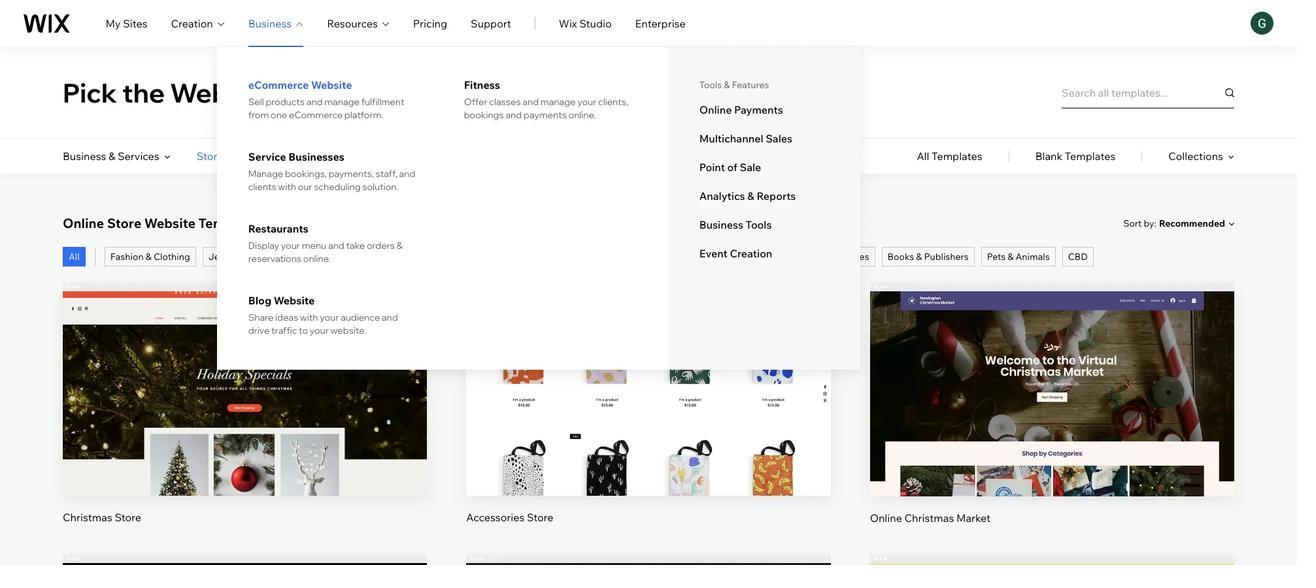 Task type: locate. For each thing, give the bounding box(es) containing it.
accessories inside "group"
[[466, 512, 525, 525]]

manage
[[248, 168, 283, 180]]

store
[[197, 150, 223, 163], [107, 215, 141, 231], [115, 512, 141, 525], [527, 512, 554, 525]]

crafts
[[350, 251, 376, 263]]

& right books
[[916, 251, 922, 263]]

1 horizontal spatial accessories
[[466, 512, 525, 525]]

0 vertical spatial business
[[248, 17, 292, 30]]

& left features
[[724, 79, 730, 91]]

multichannel
[[700, 132, 763, 145]]

clients,
[[598, 96, 628, 108]]

blog website link
[[248, 294, 421, 307]]

1 horizontal spatial creation
[[730, 247, 773, 260]]

creation inside business group
[[730, 247, 773, 260]]

online inside business group
[[700, 103, 732, 116]]

templates
[[932, 150, 983, 163], [1065, 150, 1116, 163], [199, 215, 263, 231]]

online. right payments
[[569, 109, 596, 121]]

pricing link
[[413, 15, 447, 31]]

business tools
[[700, 218, 772, 231]]

& for pets & animals
[[1008, 251, 1014, 263]]

your right to
[[310, 325, 329, 337]]

website up platform.
[[311, 78, 352, 92]]

2 view from the left
[[1040, 412, 1064, 426]]

0 horizontal spatial templates
[[199, 215, 263, 231]]

online store website templates - christmas store image
[[63, 292, 427, 497]]

all inside "link"
[[69, 251, 80, 263]]

0 horizontal spatial view button
[[214, 403, 276, 435]]

menu
[[302, 240, 326, 252]]

& for books & publishers
[[916, 251, 922, 263]]

view inside christmas store group
[[233, 412, 257, 426]]

online store website templates - backpack store image
[[466, 563, 831, 566]]

1 horizontal spatial all
[[917, 150, 930, 163]]

1 vertical spatial with
[[300, 312, 318, 324]]

view button for christmas store
[[214, 403, 276, 435]]

1 horizontal spatial edit button
[[618, 359, 680, 390]]

view
[[233, 412, 257, 426], [1040, 412, 1064, 426]]

service businesses manage bookings, payments, staff, and clients with our scheduling solution.
[[248, 150, 415, 193]]

store for accessories store
[[527, 512, 554, 525]]

1 horizontal spatial business
[[248, 17, 292, 30]]

templates for blank templates
[[1065, 150, 1116, 163]]

None search field
[[1062, 77, 1235, 108]]

business
[[248, 17, 292, 30], [63, 150, 106, 163], [700, 218, 743, 231]]

0 horizontal spatial all
[[69, 251, 80, 263]]

animals
[[1016, 251, 1050, 263]]

sites
[[123, 17, 147, 30]]

& left services
[[109, 150, 115, 163]]

1 horizontal spatial online.
[[569, 109, 596, 121]]

categories. use the left and right arrow keys to navigate the menu element
[[0, 139, 1297, 174]]

business tools link
[[700, 218, 829, 231]]

edit button for christmas store
[[214, 359, 276, 390]]

&
[[724, 79, 730, 91], [109, 150, 115, 163], [748, 190, 754, 203], [397, 240, 403, 252], [146, 251, 152, 263], [245, 251, 250, 263], [342, 251, 348, 263], [422, 251, 428, 263], [679, 251, 685, 263], [832, 251, 838, 263], [916, 251, 922, 263], [1008, 251, 1014, 263]]

all for all
[[69, 251, 80, 263]]

service
[[248, 150, 286, 163]]

1 horizontal spatial view
[[1040, 412, 1064, 426]]

creation right sites
[[171, 17, 213, 30]]

store inside "group"
[[527, 512, 554, 525]]

website inside ecommerce website sell products and manage fulfillment from one ecommerce platform.
[[311, 78, 352, 92]]

and down ecommerce website link
[[306, 96, 323, 108]]

& right "arts"
[[342, 251, 348, 263]]

manage down ecommerce website link
[[324, 96, 360, 108]]

pick
[[63, 76, 117, 109]]

& right kids on the top right of page
[[832, 251, 838, 263]]

online.
[[569, 109, 596, 121], [303, 253, 331, 265]]

your left the clients,
[[578, 96, 597, 108]]

blog
[[248, 294, 271, 307]]

& for analytics & reports
[[748, 190, 754, 203]]

of
[[727, 161, 738, 174]]

sports
[[648, 251, 677, 263]]

1 horizontal spatial christmas
[[905, 512, 954, 525]]

christmas store group
[[63, 282, 427, 525]]

services
[[118, 150, 159, 163]]

2 horizontal spatial edit button
[[1021, 359, 1083, 390]]

2 horizontal spatial edit
[[1043, 368, 1062, 381]]

0 horizontal spatial tools
[[700, 79, 722, 91]]

fitness link
[[464, 78, 637, 92]]

0 vertical spatial all
[[917, 150, 930, 163]]

1 horizontal spatial templates
[[932, 150, 983, 163]]

& left reports
[[748, 190, 754, 203]]

2 manage from the left
[[541, 96, 576, 108]]

support link
[[471, 15, 511, 31]]

ecommerce down template
[[289, 109, 343, 121]]

edit button inside accessories store "group"
[[618, 359, 680, 390]]

traffic
[[271, 325, 297, 337]]

view button for online christmas market
[[1021, 403, 1083, 435]]

& right "jewelry"
[[245, 251, 250, 263]]

and down restaurants "link"
[[328, 240, 344, 252]]

display
[[248, 240, 279, 252]]

1 view from the left
[[233, 412, 257, 426]]

website up ideas
[[274, 294, 315, 307]]

tools up "online payments"
[[700, 79, 722, 91]]

offer
[[464, 96, 488, 108]]

0 vertical spatial accessories
[[253, 251, 303, 263]]

2 horizontal spatial business
[[700, 218, 743, 231]]

1 horizontal spatial edit
[[639, 368, 659, 381]]

your inside fitness offer classes and manage your clients, bookings and payments online.
[[578, 96, 597, 108]]

sports & outdoors
[[648, 251, 728, 263]]

view button inside online christmas market group
[[1021, 403, 1083, 435]]

website
[[170, 76, 276, 109], [311, 78, 352, 92], [144, 215, 196, 231], [274, 294, 315, 307]]

0 horizontal spatial edit
[[235, 368, 255, 381]]

0 horizontal spatial with
[[278, 181, 296, 193]]

manage
[[324, 96, 360, 108], [541, 96, 576, 108]]

your inside restaurants display your menu and take orders & reservations online.
[[281, 240, 300, 252]]

and inside ecommerce website sell products and manage fulfillment from one ecommerce platform.
[[306, 96, 323, 108]]

0 horizontal spatial edit button
[[214, 359, 276, 390]]

manage up payments
[[541, 96, 576, 108]]

my
[[106, 17, 121, 30]]

business for business & services
[[63, 150, 106, 163]]

books & publishers link
[[882, 247, 975, 267]]

& for fashion & clothing
[[146, 251, 152, 263]]

& inside categories by subject element
[[109, 150, 115, 163]]

0 horizontal spatial business
[[63, 150, 106, 163]]

event
[[700, 247, 728, 260]]

arts & crafts
[[322, 251, 376, 263]]

creation
[[171, 17, 213, 30], [730, 247, 773, 260]]

edit button inside online christmas market group
[[1021, 359, 1083, 390]]

bookings
[[464, 109, 504, 121]]

online. down "menu"
[[303, 253, 331, 265]]

& right orders on the top
[[397, 240, 403, 252]]

profile image image
[[1251, 12, 1274, 35]]

blank
[[1036, 150, 1063, 163]]

edit inside christmas store group
[[235, 368, 255, 381]]

point of sale link
[[700, 161, 829, 174]]

online payments link
[[700, 103, 829, 116]]

1 vertical spatial online.
[[303, 253, 331, 265]]

1 vertical spatial tools
[[746, 218, 772, 231]]

& for sports & outdoors
[[679, 251, 685, 263]]

ecommerce
[[248, 78, 309, 92], [289, 109, 343, 121]]

tools down analytics & reports link
[[746, 218, 772, 231]]

manage inside ecommerce website sell products and manage fulfillment from one ecommerce platform.
[[324, 96, 360, 108]]

0 vertical spatial tools
[[700, 79, 722, 91]]

blog website share ideas with your audience and drive traffic to your website.
[[248, 294, 398, 337]]

and right staff,
[[399, 168, 415, 180]]

0 vertical spatial with
[[278, 181, 296, 193]]

and up payments
[[523, 96, 539, 108]]

platform.
[[345, 109, 384, 121]]

books & publishers
[[888, 251, 969, 263]]

2 vertical spatial online
[[870, 512, 902, 525]]

business inside dropdown button
[[248, 17, 292, 30]]

with left our
[[278, 181, 296, 193]]

community
[[339, 150, 396, 163]]

2 edit button from the left
[[618, 359, 680, 390]]

0 vertical spatial creation
[[171, 17, 213, 30]]

online
[[700, 103, 732, 116], [63, 215, 104, 231], [870, 512, 902, 525]]

creation down business tools link
[[730, 247, 773, 260]]

0 vertical spatial online.
[[569, 109, 596, 121]]

event creation link
[[700, 247, 829, 260]]

fashion
[[110, 251, 144, 263]]

recommended
[[1159, 218, 1225, 230]]

fulfillment
[[361, 96, 404, 108]]

online store website templates
[[63, 215, 263, 231]]

edit inside online christmas market group
[[1043, 368, 1062, 381]]

0 horizontal spatial online
[[63, 215, 104, 231]]

0 vertical spatial online
[[700, 103, 732, 116]]

take
[[346, 240, 365, 252]]

1 edit button from the left
[[214, 359, 276, 390]]

all for all templates
[[917, 150, 930, 163]]

all templates link
[[917, 139, 983, 174]]

payments
[[524, 109, 567, 121]]

3 edit button from the left
[[1021, 359, 1083, 390]]

ideas
[[275, 312, 298, 324]]

pick the website template you love
[[63, 76, 517, 109]]

with up to
[[300, 312, 318, 324]]

0 horizontal spatial creation
[[171, 17, 213, 30]]

your up reservations
[[281, 240, 300, 252]]

1 vertical spatial business
[[63, 150, 106, 163]]

0 horizontal spatial view
[[233, 412, 257, 426]]

2 horizontal spatial online
[[870, 512, 902, 525]]

0 horizontal spatial online.
[[303, 253, 331, 265]]

scheduling
[[314, 181, 361, 193]]

1 horizontal spatial with
[[300, 312, 318, 324]]

and right audience
[[382, 312, 398, 324]]

business inside group
[[700, 218, 743, 231]]

audience
[[341, 312, 380, 324]]

& for tools & features
[[724, 79, 730, 91]]

edit
[[235, 368, 255, 381], [639, 368, 659, 381], [1043, 368, 1062, 381]]

2 horizontal spatial templates
[[1065, 150, 1116, 163]]

manage inside fitness offer classes and manage your clients, bookings and payments online.
[[541, 96, 576, 108]]

one
[[271, 109, 287, 121]]

sale
[[740, 161, 761, 174]]

sort by:
[[1124, 217, 1157, 229]]

1 vertical spatial all
[[69, 251, 80, 263]]

publishers
[[924, 251, 969, 263]]

1 vertical spatial accessories
[[466, 512, 525, 525]]

blank templates link
[[1036, 139, 1116, 174]]

business group
[[217, 47, 860, 370]]

1 manage from the left
[[324, 96, 360, 108]]

pets
[[987, 251, 1006, 263]]

kids & babies
[[812, 251, 869, 263]]

online for online store website templates
[[63, 215, 104, 231]]

all
[[917, 150, 930, 163], [69, 251, 80, 263]]

3 edit from the left
[[1043, 368, 1062, 381]]

2 vertical spatial business
[[700, 218, 743, 231]]

ecommerce website link
[[248, 78, 421, 92]]

& right sports on the top
[[679, 251, 685, 263]]

tools & features
[[700, 79, 769, 91]]

1 horizontal spatial online
[[700, 103, 732, 116]]

business inside categories by subject element
[[63, 150, 106, 163]]

edit inside accessories store "group"
[[639, 368, 659, 381]]

view inside online christmas market group
[[1040, 412, 1064, 426]]

1 edit from the left
[[235, 368, 255, 381]]

0 horizontal spatial manage
[[324, 96, 360, 108]]

outdoors
[[687, 251, 728, 263]]

0 horizontal spatial christmas
[[63, 512, 112, 525]]

1 vertical spatial online
[[63, 215, 104, 231]]

all inside generic categories element
[[917, 150, 930, 163]]

restaurants display your menu and take orders & reservations online.
[[248, 222, 403, 265]]

pricing
[[413, 17, 447, 30]]

view button inside christmas store group
[[214, 403, 276, 435]]

store inside group
[[115, 512, 141, 525]]

2 edit from the left
[[639, 368, 659, 381]]

1 horizontal spatial manage
[[541, 96, 576, 108]]

website up the clothing at the top left
[[144, 215, 196, 231]]

edit button inside christmas store group
[[214, 359, 276, 390]]

& left decor on the top left of the page
[[422, 251, 428, 263]]

view for christmas store
[[233, 412, 257, 426]]

view for online christmas market
[[1040, 412, 1064, 426]]

& right fashion
[[146, 251, 152, 263]]

1 horizontal spatial view button
[[1021, 403, 1083, 435]]

ecommerce up products
[[248, 78, 309, 92]]

online store website templates - electronics store image
[[63, 563, 427, 566]]

1 horizontal spatial tools
[[746, 218, 772, 231]]

online inside group
[[870, 512, 902, 525]]

online for online payments
[[700, 103, 732, 116]]

2 view button from the left
[[1021, 403, 1083, 435]]

love
[[456, 76, 517, 109]]

1 view button from the left
[[214, 403, 276, 435]]

multichannel sales
[[700, 132, 793, 145]]

resources button
[[327, 15, 390, 31]]

2 christmas from the left
[[905, 512, 954, 525]]

1 vertical spatial creation
[[730, 247, 773, 260]]

christmas
[[63, 512, 112, 525], [905, 512, 954, 525]]

& right pets
[[1008, 251, 1014, 263]]

online. inside fitness offer classes and manage your clients, bookings and payments online.
[[569, 109, 596, 121]]

with
[[278, 181, 296, 193], [300, 312, 318, 324]]



Task type: describe. For each thing, give the bounding box(es) containing it.
online christmas market group
[[870, 282, 1235, 525]]

creation button
[[171, 15, 225, 31]]

clients
[[248, 181, 276, 193]]

decor
[[430, 251, 456, 263]]

and inside blog website share ideas with your audience and drive traffic to your website.
[[382, 312, 398, 324]]

& for arts & crafts
[[342, 251, 348, 263]]

jewelry & accessories
[[208, 251, 303, 263]]

0 horizontal spatial accessories
[[253, 251, 303, 263]]

fitness
[[464, 78, 500, 92]]

0 vertical spatial ecommerce
[[248, 78, 309, 92]]

1 vertical spatial ecommerce
[[289, 109, 343, 121]]

online. inside restaurants display your menu and take orders & reservations online.
[[303, 253, 331, 265]]

business for business
[[248, 17, 292, 30]]

clothing
[[154, 251, 190, 263]]

template
[[281, 76, 399, 109]]

all link
[[63, 247, 85, 267]]

online store website templates - accessories store image
[[466, 292, 831, 497]]

edit for accessories store
[[639, 368, 659, 381]]

service businesses link
[[248, 150, 421, 163]]

edit button for accessories store
[[618, 359, 680, 390]]

online store website templates - online christmas market image
[[870, 292, 1235, 497]]

& for jewelry & accessories
[[245, 251, 250, 263]]

store for christmas store
[[115, 512, 141, 525]]

our
[[298, 181, 312, 193]]

wix studio link
[[559, 15, 612, 31]]

business & services
[[63, 150, 159, 163]]

sports & outdoors link
[[642, 247, 734, 267]]

store for online store website templates
[[107, 215, 141, 231]]

your down blog website link at the bottom of page
[[320, 312, 339, 324]]

arts & crafts link
[[316, 247, 382, 267]]

orders
[[367, 240, 395, 252]]

products
[[266, 96, 305, 108]]

analytics
[[700, 190, 745, 203]]

classes
[[489, 96, 521, 108]]

online for online christmas market
[[870, 512, 902, 525]]

templates for all templates
[[932, 150, 983, 163]]

collections
[[1169, 150, 1223, 163]]

edit for christmas store
[[235, 368, 255, 381]]

books
[[888, 251, 914, 263]]

staff,
[[376, 168, 397, 180]]

restaurants link
[[248, 222, 421, 235]]

sort
[[1124, 217, 1142, 229]]

online christmas market
[[870, 512, 991, 525]]

home & decor
[[394, 251, 456, 263]]

generic categories element
[[917, 139, 1235, 174]]

creation inside "dropdown button"
[[171, 17, 213, 30]]

& for kids & babies
[[832, 251, 838, 263]]

store inside categories by subject element
[[197, 150, 223, 163]]

accessories store group
[[466, 282, 831, 525]]

jewelry & accessories link
[[203, 247, 309, 267]]

jewelry
[[208, 251, 242, 263]]

support
[[471, 17, 511, 30]]

home & decor link
[[388, 247, 462, 267]]

by:
[[1144, 217, 1157, 229]]

home
[[394, 251, 420, 263]]

business button
[[248, 15, 304, 31]]

you
[[404, 76, 451, 109]]

categories by subject element
[[63, 139, 467, 174]]

1 christmas from the left
[[63, 512, 112, 525]]

sales
[[766, 132, 793, 145]]

event creation
[[700, 247, 773, 260]]

business for business tools
[[700, 218, 743, 231]]

kids & babies link
[[806, 247, 875, 267]]

christmas store
[[63, 512, 141, 525]]

and down classes
[[506, 109, 522, 121]]

website inside blog website share ideas with your audience and drive traffic to your website.
[[274, 294, 315, 307]]

pets & animals link
[[981, 247, 1056, 267]]

share
[[248, 312, 274, 324]]

point
[[700, 161, 725, 174]]

arts
[[322, 251, 340, 263]]

studio
[[579, 17, 612, 30]]

& for home & decor
[[422, 251, 428, 263]]

online store website templates - home goods store image
[[870, 563, 1235, 566]]

to
[[299, 325, 308, 337]]

creative
[[260, 150, 301, 163]]

the
[[122, 76, 165, 109]]

features
[[732, 79, 769, 91]]

accessories store
[[466, 512, 554, 525]]

bookings,
[[285, 168, 327, 180]]

with inside service businesses manage bookings, payments, staff, and clients with our scheduling solution.
[[278, 181, 296, 193]]

multichannel sales link
[[700, 132, 829, 145]]

reports
[[757, 190, 796, 203]]

my sites link
[[106, 15, 147, 31]]

businesses
[[289, 150, 344, 163]]

wix studio
[[559, 17, 612, 30]]

enterprise link
[[635, 15, 686, 31]]

with inside blog website share ideas with your audience and drive traffic to your website.
[[300, 312, 318, 324]]

market
[[957, 512, 991, 525]]

restaurants
[[248, 222, 309, 235]]

pets & animals
[[987, 251, 1050, 263]]

fashion & clothing
[[110, 251, 190, 263]]

all templates
[[917, 150, 983, 163]]

point of sale
[[700, 161, 761, 174]]

electronics
[[746, 251, 793, 263]]

fashion & clothing link
[[104, 247, 196, 267]]

electronics link
[[740, 247, 799, 267]]

website up from
[[170, 76, 276, 109]]

& inside restaurants display your menu and take orders & reservations online.
[[397, 240, 403, 252]]

fitness offer classes and manage your clients, bookings and payments online.
[[464, 78, 628, 121]]

Search search field
[[1062, 77, 1235, 108]]

& for business & services
[[109, 150, 115, 163]]

analytics & reports
[[700, 190, 796, 203]]

and inside restaurants display your menu and take orders & reservations online.
[[328, 240, 344, 252]]

resources
[[327, 17, 378, 30]]

and inside service businesses manage bookings, payments, staff, and clients with our scheduling solution.
[[399, 168, 415, 180]]

babies
[[840, 251, 869, 263]]

edit button for online christmas market
[[1021, 359, 1083, 390]]

edit for online christmas market
[[1043, 368, 1062, 381]]

ecommerce website sell products and manage fulfillment from one ecommerce platform.
[[248, 78, 404, 121]]



Task type: vqa. For each thing, say whether or not it's contained in the screenshot.
the bottom list
no



